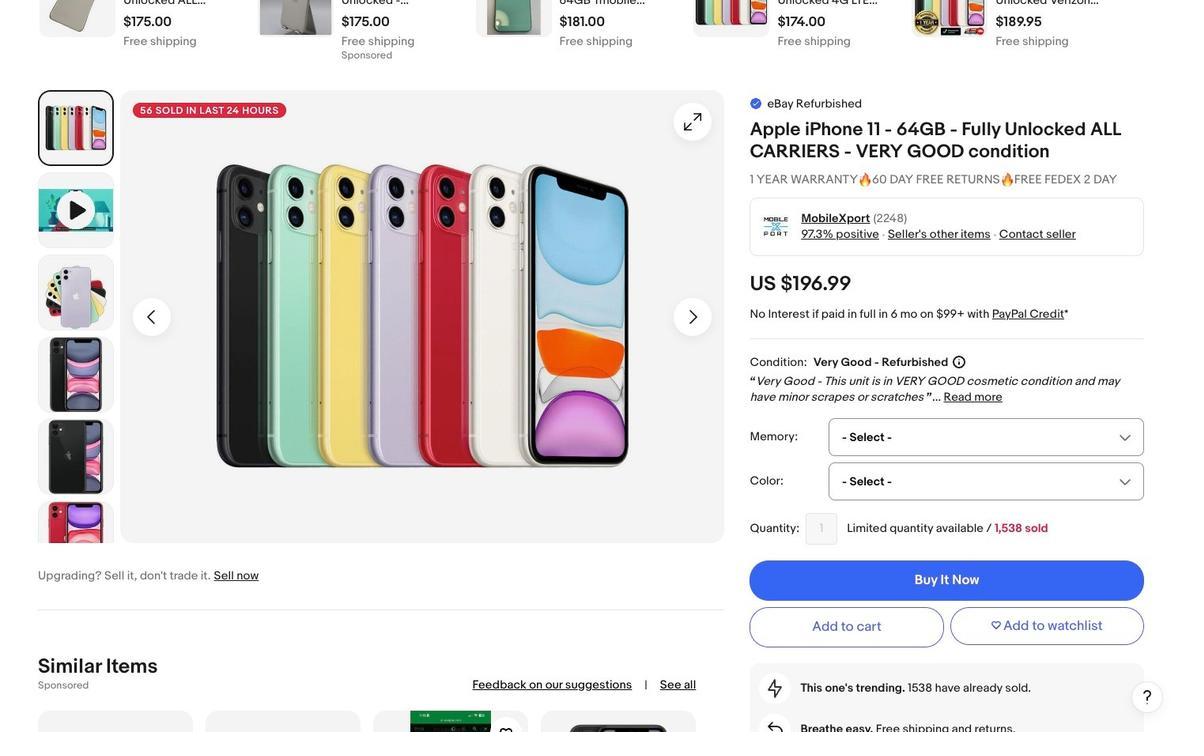 Task type: describe. For each thing, give the bounding box(es) containing it.
picture 3 of 10 image
[[39, 338, 113, 412]]

picture 2 of 10 image
[[39, 255, 113, 330]]

video 1 of 1 image
[[39, 173, 113, 248]]

picture 4 of 10 image
[[39, 420, 113, 494]]

1 vertical spatial with details__icon image
[[768, 722, 783, 732]]



Task type: locate. For each thing, give the bounding box(es) containing it.
picture 5 of 10 image
[[39, 502, 113, 577]]

picture 1 of 10 image
[[41, 93, 111, 163]]

None text field
[[341, 14, 390, 30], [341, 36, 415, 47], [560, 36, 633, 47], [996, 36, 1069, 47], [660, 677, 696, 694], [38, 680, 89, 692], [341, 14, 390, 30], [341, 36, 415, 47], [560, 36, 633, 47], [996, 36, 1069, 47], [660, 677, 696, 694], [38, 680, 89, 692]]

help, opens dialogs image
[[1140, 689, 1155, 705]]

0 vertical spatial with details__icon image
[[768, 679, 782, 698]]

apple iphone 11 - 64gb - fully unlocked all carriers - very good condition - picture 1 of 10 image
[[120, 90, 725, 544]]

None text field
[[123, 14, 172, 30], [560, 14, 605, 30], [778, 14, 826, 30], [996, 14, 1042, 30], [123, 36, 197, 47], [778, 36, 851, 47], [341, 51, 392, 60], [806, 513, 838, 545], [123, 14, 172, 30], [560, 14, 605, 30], [778, 14, 826, 30], [996, 14, 1042, 30], [123, 36, 197, 47], [778, 36, 851, 47], [341, 51, 392, 60], [806, 513, 838, 545]]

text__icon image
[[750, 97, 763, 110]]

with details__icon image
[[768, 679, 782, 698], [768, 722, 783, 732]]



Task type: vqa. For each thing, say whether or not it's contained in the screenshot.
Picture 4 of 10
yes



